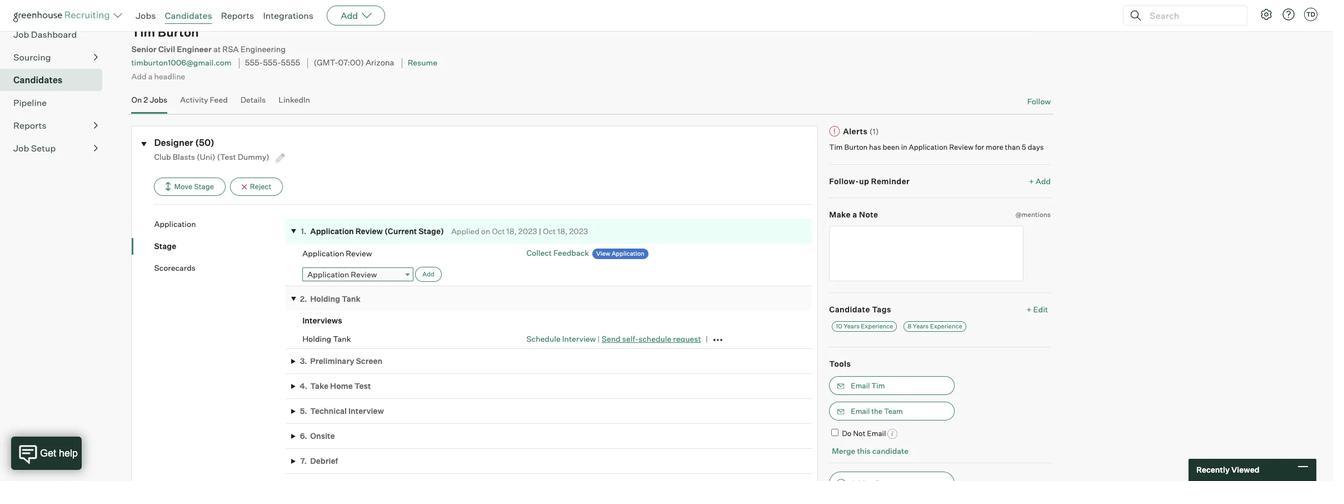 Task type: vqa. For each thing, say whether or not it's contained in the screenshot.
the right |
yes



Task type: describe. For each thing, give the bounding box(es) containing it.
follow-up reminder
[[830, 177, 910, 186]]

email the team
[[851, 407, 903, 416]]

note
[[859, 210, 879, 220]]

+ for + edit
[[1027, 305, 1032, 314]]

follow-
[[830, 177, 859, 186]]

email for email the team
[[851, 407, 870, 416]]

interviews
[[303, 316, 342, 326]]

reports inside "link"
[[13, 120, 47, 131]]

on 2 jobs
[[131, 95, 168, 105]]

follow
[[1028, 97, 1051, 106]]

has
[[869, 143, 881, 152]]

days
[[1028, 143, 1044, 152]]

rsa
[[223, 45, 239, 55]]

1 horizontal spatial |
[[598, 335, 600, 344]]

candidate
[[873, 447, 909, 457]]

stage inside button
[[194, 182, 214, 191]]

edit profile link
[[1014, 24, 1054, 33]]

job dashboard link
[[13, 28, 98, 41]]

job setup link
[[13, 142, 98, 155]]

0 vertical spatial application review
[[303, 249, 372, 258]]

application down move
[[154, 220, 196, 229]]

on 2 jobs link
[[131, 95, 168, 111]]

at
[[213, 45, 221, 55]]

1 vertical spatial tank
[[333, 335, 351, 344]]

applied
[[451, 227, 480, 236]]

email for email tim
[[851, 382, 870, 391]]

tools
[[830, 360, 851, 369]]

alerts (1)
[[843, 127, 879, 136]]

+ add
[[1029, 177, 1051, 186]]

headline
[[154, 72, 185, 81]]

tim burton has been in application review for more than 5 days
[[830, 143, 1044, 152]]

merge this candidate link
[[832, 447, 909, 457]]

recently
[[1197, 466, 1230, 475]]

add button
[[327, 6, 385, 26]]

2. holding tank
[[300, 294, 361, 304]]

555-555-5555
[[245, 58, 300, 68]]

up
[[859, 177, 870, 186]]

+ for + add
[[1029, 177, 1034, 186]]

onsite
[[310, 432, 335, 442]]

(current
[[385, 227, 417, 236]]

(1)
[[870, 127, 879, 136]]

application right 1.
[[310, 227, 354, 236]]

experience for 8 years experience
[[930, 323, 963, 331]]

1 vertical spatial application review
[[308, 270, 377, 280]]

on
[[131, 95, 142, 105]]

collect feedback link
[[527, 249, 589, 258]]

application right the in
[[909, 143, 948, 152]]

civil
[[158, 45, 175, 55]]

schedule
[[639, 335, 672, 344]]

job setup
[[13, 143, 56, 154]]

4. take home test
[[300, 382, 371, 392]]

+ edit link
[[1024, 302, 1051, 317]]

schedule interview | send self-schedule request
[[527, 335, 701, 344]]

0 vertical spatial candidates link
[[165, 10, 212, 21]]

on
[[481, 227, 490, 236]]

sourcing link
[[13, 51, 98, 64]]

for
[[975, 143, 985, 152]]

0 horizontal spatial candidates
[[13, 75, 63, 86]]

job for job dashboard
[[13, 29, 29, 40]]

1 vertical spatial reports link
[[13, 119, 98, 132]]

greenhouse recruiting image
[[13, 9, 113, 22]]

2 vertical spatial email
[[867, 429, 886, 438]]

timburton1006@gmail.com
[[131, 58, 232, 68]]

3. preliminary screen
[[300, 357, 383, 367]]

send
[[602, 335, 621, 344]]

@mentions link
[[1016, 210, 1051, 220]]

scorecards
[[154, 264, 196, 273]]

this
[[857, 447, 871, 457]]

dashboard
[[31, 29, 77, 40]]

add inside popup button
[[341, 10, 358, 21]]

tim burton senior civil engineer at rsa engineering
[[131, 25, 286, 55]]

screen
[[356, 357, 383, 367]]

1 555- from the left
[[245, 58, 263, 68]]

1 horizontal spatial edit
[[1034, 305, 1048, 314]]

reject
[[250, 182, 272, 191]]

(test
[[217, 152, 236, 162]]

8 years experience
[[908, 323, 963, 331]]

not
[[853, 429, 866, 438]]

years for 8
[[913, 323, 929, 331]]

5.
[[300, 407, 307, 417]]

2 2023 from the left
[[569, 227, 588, 236]]

details
[[241, 95, 266, 105]]

@mentions
[[1016, 211, 1051, 219]]

3.
[[300, 357, 307, 367]]

burton for tim burton senior civil engineer at rsa engineering
[[158, 25, 199, 40]]

activity feed link
[[180, 95, 228, 111]]

0 vertical spatial jobs
[[136, 10, 156, 21]]

7. debrief
[[300, 457, 338, 467]]

6.
[[300, 432, 307, 442]]

view application
[[596, 250, 645, 258]]

add down stage)
[[423, 271, 435, 279]]

tim for tim burton has been in application review for more than 5 days
[[830, 143, 843, 152]]

merge
[[832, 447, 856, 457]]

do
[[842, 429, 852, 438]]

pipeline
[[13, 97, 47, 109]]

application review link
[[303, 268, 414, 282]]

recently viewed
[[1197, 466, 1260, 475]]

2.
[[300, 294, 307, 304]]

linkedin
[[279, 95, 310, 105]]

integrations link
[[263, 10, 314, 21]]

integrations
[[263, 10, 314, 21]]

email tim button
[[830, 377, 955, 396]]

designer
[[154, 137, 193, 148]]

request
[[673, 335, 701, 344]]

stage link
[[154, 241, 286, 252]]

7.
[[300, 457, 307, 467]]

preliminary
[[310, 357, 354, 367]]

scorecards link
[[154, 263, 286, 274]]

5555
[[281, 58, 300, 68]]

0 horizontal spatial edit
[[1014, 24, 1029, 33]]

application inside 'link'
[[612, 250, 645, 258]]



Task type: locate. For each thing, give the bounding box(es) containing it.
senior
[[131, 45, 157, 55]]

8
[[908, 323, 912, 331]]

1 vertical spatial +
[[1027, 305, 1032, 314]]

make a note
[[830, 210, 879, 220]]

1 vertical spatial candidates link
[[13, 73, 98, 87]]

1 vertical spatial holding
[[303, 335, 331, 344]]

candidates link up tim burton senior civil engineer at rsa engineering
[[165, 10, 212, 21]]

None text field
[[830, 226, 1024, 282]]

setup
[[31, 143, 56, 154]]

10 years experience
[[836, 323, 893, 331]]

reminder
[[871, 177, 910, 186]]

experience right 8
[[930, 323, 963, 331]]

2 years from the left
[[913, 323, 929, 331]]

candidates link up pipeline link at the top of page
[[13, 73, 98, 87]]

a left note
[[853, 210, 858, 220]]

5. technical interview
[[300, 407, 384, 417]]

view
[[596, 250, 611, 258]]

candidates down sourcing
[[13, 75, 63, 86]]

Do Not Email checkbox
[[832, 429, 839, 437]]

2023 up "feedback"
[[569, 227, 588, 236]]

0 vertical spatial interview
[[562, 335, 596, 344]]

holding down interviews
[[303, 335, 331, 344]]

1 horizontal spatial interview
[[562, 335, 596, 344]]

feedback
[[554, 249, 589, 258]]

4.
[[300, 382, 307, 392]]

job inside "link"
[[13, 29, 29, 40]]

1 horizontal spatial oct
[[543, 227, 556, 236]]

in
[[901, 143, 908, 152]]

move stage button
[[154, 178, 226, 196]]

applied on  oct 18, 2023 | oct 18, 2023
[[451, 227, 588, 236]]

review left for
[[950, 143, 974, 152]]

holding right 2.
[[310, 294, 340, 304]]

1 vertical spatial reports
[[13, 120, 47, 131]]

email the team button
[[830, 402, 955, 421]]

0 vertical spatial holding
[[310, 294, 340, 304]]

reports down the "pipeline"
[[13, 120, 47, 131]]

reports link down pipeline link at the top of page
[[13, 119, 98, 132]]

reject button
[[230, 178, 283, 196]]

follow link
[[1028, 96, 1051, 107]]

arizona
[[366, 58, 394, 68]]

8 years experience link
[[904, 322, 966, 332]]

add up the 07:00)
[[341, 10, 358, 21]]

blasts
[[173, 152, 195, 162]]

reports
[[221, 10, 254, 21], [13, 120, 47, 131]]

0 vertical spatial +
[[1029, 177, 1034, 186]]

1 horizontal spatial a
[[853, 210, 858, 220]]

email up email the team
[[851, 382, 870, 391]]

2 18, from the left
[[558, 227, 568, 236]]

review
[[950, 143, 974, 152], [356, 227, 383, 236], [346, 249, 372, 258], [351, 270, 377, 280]]

tank down 'application review' link in the bottom of the page
[[342, 294, 361, 304]]

stage up "scorecards"
[[154, 242, 176, 251]]

1.
[[301, 227, 306, 236]]

1 vertical spatial stage
[[154, 242, 176, 251]]

move
[[174, 182, 193, 191]]

experience for 10 years experience
[[861, 323, 893, 331]]

1 horizontal spatial candidates link
[[165, 10, 212, 21]]

application down 1.
[[303, 249, 344, 258]]

application review up 'application review' link in the bottom of the page
[[303, 249, 372, 258]]

0 vertical spatial reports
[[221, 10, 254, 21]]

configure image
[[1260, 8, 1274, 21]]

5
[[1022, 143, 1027, 152]]

0 horizontal spatial burton
[[158, 25, 199, 40]]

tim down jobs link on the left of page
[[131, 25, 155, 40]]

0 horizontal spatial 2023
[[518, 227, 537, 236]]

club
[[154, 152, 171, 162]]

candidate tags
[[830, 305, 892, 314]]

review up 2. holding tank
[[351, 270, 377, 280]]

email inside button
[[851, 407, 870, 416]]

merge this candidate
[[832, 447, 909, 457]]

burton inside tim burton senior civil engineer at rsa engineering
[[158, 25, 199, 40]]

2 555- from the left
[[263, 58, 281, 68]]

tim up the
[[872, 382, 885, 391]]

send self-schedule request link
[[602, 335, 701, 344]]

2 horizontal spatial tim
[[872, 382, 885, 391]]

0 horizontal spatial candidates link
[[13, 73, 98, 87]]

years for 10
[[844, 323, 860, 331]]

1 vertical spatial job
[[13, 143, 29, 154]]

collect
[[527, 249, 552, 258]]

6. onsite
[[300, 432, 335, 442]]

1 horizontal spatial tim
[[830, 143, 843, 152]]

burton
[[158, 25, 199, 40], [845, 143, 868, 152]]

linkedin link
[[279, 95, 310, 111]]

job for job setup
[[13, 143, 29, 154]]

1 vertical spatial a
[[853, 210, 858, 220]]

1 vertical spatial interview
[[348, 407, 384, 417]]

tim up follow-
[[830, 143, 843, 152]]

td button
[[1305, 8, 1318, 21]]

burton for tim burton has been in application review for more than 5 days
[[845, 143, 868, 152]]

0 horizontal spatial |
[[539, 227, 541, 236]]

experience
[[861, 323, 893, 331], [930, 323, 963, 331]]

| up collect
[[539, 227, 541, 236]]

a
[[148, 72, 153, 81], [853, 210, 858, 220]]

schedule
[[527, 335, 561, 344]]

0 vertical spatial edit
[[1014, 24, 1029, 33]]

1 vertical spatial edit
[[1034, 305, 1048, 314]]

designer (50)
[[154, 137, 215, 148]]

1 horizontal spatial 2023
[[569, 227, 588, 236]]

tim for tim burton senior civil engineer at rsa engineering
[[131, 25, 155, 40]]

0 vertical spatial job
[[13, 29, 29, 40]]

1 horizontal spatial reports
[[221, 10, 254, 21]]

add link
[[415, 267, 442, 282]]

0 vertical spatial reports link
[[221, 10, 254, 21]]

debrief
[[310, 457, 338, 467]]

email right not
[[867, 429, 886, 438]]

2023 up collect
[[518, 227, 537, 236]]

0 vertical spatial tank
[[342, 294, 361, 304]]

take
[[310, 382, 329, 392]]

reports up rsa at the top of the page
[[221, 10, 254, 21]]

than
[[1005, 143, 1021, 152]]

0 vertical spatial candidates
[[165, 10, 212, 21]]

engineer
[[177, 45, 212, 55]]

email inside button
[[851, 382, 870, 391]]

1 horizontal spatial reports link
[[221, 10, 254, 21]]

0 horizontal spatial 18,
[[507, 227, 517, 236]]

0 horizontal spatial stage
[[154, 242, 176, 251]]

burton up civil
[[158, 25, 199, 40]]

0 horizontal spatial a
[[148, 72, 153, 81]]

make
[[830, 210, 851, 220]]

view application link
[[593, 249, 648, 260]]

1 oct from the left
[[492, 227, 505, 236]]

interview down "test"
[[348, 407, 384, 417]]

stage)
[[419, 227, 444, 236]]

tim inside tim burton senior civil engineer at rsa engineering
[[131, 25, 155, 40]]

07:00)
[[338, 58, 364, 68]]

1 vertical spatial candidates
[[13, 75, 63, 86]]

review left (current
[[356, 227, 383, 236]]

0 vertical spatial email
[[851, 382, 870, 391]]

add up on
[[131, 72, 147, 81]]

feed
[[210, 95, 228, 105]]

1 experience from the left
[[861, 323, 893, 331]]

stage right move
[[194, 182, 214, 191]]

experience down the tags
[[861, 323, 893, 331]]

jobs up senior
[[136, 10, 156, 21]]

2 job from the top
[[13, 143, 29, 154]]

application right "view"
[[612, 250, 645, 258]]

tim inside button
[[872, 382, 885, 391]]

1 horizontal spatial experience
[[930, 323, 963, 331]]

job up sourcing
[[13, 29, 29, 40]]

0 horizontal spatial interview
[[348, 407, 384, 417]]

1 horizontal spatial 18,
[[558, 227, 568, 236]]

email left the
[[851, 407, 870, 416]]

reports link up rsa at the top of the page
[[221, 10, 254, 21]]

0 vertical spatial |
[[539, 227, 541, 236]]

1 years from the left
[[844, 323, 860, 331]]

a for make
[[853, 210, 858, 220]]

review up 'application review' link in the bottom of the page
[[346, 249, 372, 258]]

1 horizontal spatial burton
[[845, 143, 868, 152]]

self-
[[622, 335, 639, 344]]

2 experience from the left
[[930, 323, 963, 331]]

2023
[[518, 227, 537, 236], [569, 227, 588, 236]]

18, right on
[[507, 227, 517, 236]]

job
[[13, 29, 29, 40], [13, 143, 29, 154]]

0 horizontal spatial reports
[[13, 120, 47, 131]]

2
[[144, 95, 148, 105]]

0 horizontal spatial years
[[844, 323, 860, 331]]

interview left send
[[562, 335, 596, 344]]

a for add
[[148, 72, 153, 81]]

add down days
[[1036, 177, 1051, 186]]

years right 8
[[913, 323, 929, 331]]

burton down alerts
[[845, 143, 868, 152]]

2 vertical spatial tim
[[872, 382, 885, 391]]

activity
[[180, 95, 208, 105]]

viewed
[[1232, 466, 1260, 475]]

1 vertical spatial |
[[598, 335, 600, 344]]

email
[[851, 382, 870, 391], [851, 407, 870, 416], [867, 429, 886, 438]]

candidates link
[[165, 10, 212, 21], [13, 73, 98, 87]]

1 horizontal spatial years
[[913, 323, 929, 331]]

years right 10
[[844, 323, 860, 331]]

1 vertical spatial jobs
[[150, 95, 168, 105]]

1 18, from the left
[[507, 227, 517, 236]]

0 vertical spatial a
[[148, 72, 153, 81]]

0 vertical spatial stage
[[194, 182, 214, 191]]

tank up 3. preliminary screen
[[333, 335, 351, 344]]

| left send
[[598, 335, 600, 344]]

10 years experience link
[[832, 322, 897, 332]]

home
[[330, 382, 353, 392]]

application review up 2. holding tank
[[308, 270, 377, 280]]

0 horizontal spatial oct
[[492, 227, 505, 236]]

oct right on
[[492, 227, 505, 236]]

jobs right 2
[[150, 95, 168, 105]]

1 horizontal spatial candidates
[[165, 10, 212, 21]]

move stage
[[174, 182, 214, 191]]

2 oct from the left
[[543, 227, 556, 236]]

1 vertical spatial email
[[851, 407, 870, 416]]

holding
[[310, 294, 340, 304], [303, 335, 331, 344]]

1 job from the top
[[13, 29, 29, 40]]

0 vertical spatial burton
[[158, 25, 199, 40]]

0 horizontal spatial reports link
[[13, 119, 98, 132]]

holding tank
[[303, 335, 351, 344]]

18, up the collect feedback link
[[558, 227, 568, 236]]

application up 2. holding tank
[[308, 270, 349, 280]]

job left setup
[[13, 143, 29, 154]]

collect feedback
[[527, 249, 589, 258]]

sourcing
[[13, 52, 51, 63]]

candidates up tim burton senior civil engineer at rsa engineering
[[165, 10, 212, 21]]

0 vertical spatial tim
[[131, 25, 155, 40]]

resume
[[408, 58, 438, 68]]

1 vertical spatial burton
[[845, 143, 868, 152]]

1 2023 from the left
[[518, 227, 537, 236]]

0 horizontal spatial experience
[[861, 323, 893, 331]]

Search text field
[[1147, 8, 1237, 24]]

a left headline
[[148, 72, 153, 81]]

oct up the collect feedback link
[[543, 227, 556, 236]]

1 horizontal spatial stage
[[194, 182, 214, 191]]

0 horizontal spatial tim
[[131, 25, 155, 40]]

email tim
[[851, 382, 885, 391]]

1 vertical spatial tim
[[830, 143, 843, 152]]



